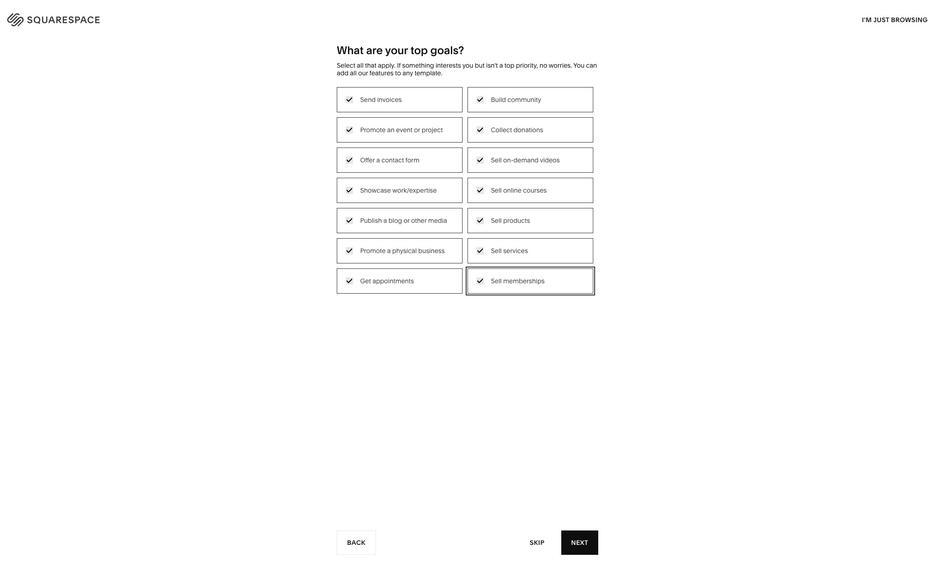 Task type: vqa. For each thing, say whether or not it's contained in the screenshot.
ÇIMEN image
no



Task type: locate. For each thing, give the bounding box(es) containing it.
0 horizontal spatial top
[[411, 44, 428, 57]]

on-
[[504, 156, 514, 164]]

sell memberships
[[491, 277, 545, 285]]

send invoices
[[360, 95, 402, 104]]

properties
[[404, 193, 435, 201]]

goals?
[[431, 44, 464, 57]]

something
[[402, 61, 434, 69]]

1 sell from the top
[[491, 156, 502, 164]]

3 sell from the top
[[491, 216, 502, 224]]

sell products
[[491, 216, 530, 224]]

0 horizontal spatial or
[[404, 216, 410, 224]]

contact
[[382, 156, 404, 164]]

&
[[479, 125, 483, 133], [481, 139, 485, 147], [384, 152, 388, 161], [305, 166, 309, 174], [398, 193, 403, 201]]

blog
[[389, 216, 402, 224]]

publish
[[360, 216, 382, 224]]

sell left memberships
[[491, 277, 502, 285]]

& right media on the top left of the page
[[384, 152, 388, 161]]

demand
[[514, 156, 539, 164]]

showcase work/expertise
[[360, 186, 437, 194]]

a
[[500, 61, 503, 69], [377, 156, 380, 164], [384, 216, 387, 224], [387, 247, 391, 255]]

media & podcasts
[[364, 152, 417, 161]]

2 promote from the top
[[360, 247, 386, 255]]

sell left online
[[491, 186, 502, 194]]

build community
[[491, 95, 542, 104]]

0 vertical spatial promote
[[360, 126, 386, 134]]

you
[[574, 61, 585, 69]]

or
[[414, 126, 420, 134], [404, 216, 410, 224]]

skip
[[530, 538, 545, 547]]

a inside the what are your top goals? select all that apply. if something interests you but isn't a top priority, no worries. you can add all our features to any template.
[[500, 61, 503, 69]]

appointments
[[373, 277, 414, 285]]

sell for sell services
[[491, 247, 502, 255]]

1 vertical spatial promote
[[360, 247, 386, 255]]

media
[[364, 152, 383, 161]]

you
[[463, 61, 474, 69]]

5 sell from the top
[[491, 277, 502, 285]]

sell for sell memberships
[[491, 277, 502, 285]]

physical
[[393, 247, 417, 255]]

restaurants
[[364, 139, 399, 147]]

all left that
[[357, 61, 364, 69]]

1 promote from the top
[[360, 126, 386, 134]]

top
[[411, 44, 428, 57], [505, 61, 515, 69]]

promote up restaurants
[[360, 126, 386, 134]]

a right isn't on the top of page
[[500, 61, 503, 69]]

& right nature
[[481, 139, 485, 147]]

animals
[[486, 139, 510, 147]]

sell for sell online courses
[[491, 186, 502, 194]]

nature
[[459, 139, 479, 147]]

& left non-
[[305, 166, 309, 174]]

collect
[[491, 126, 512, 134]]

send
[[360, 95, 376, 104]]

if
[[397, 61, 401, 69]]

services
[[504, 247, 528, 255]]

0 vertical spatial or
[[414, 126, 420, 134]]

promote down publish
[[360, 247, 386, 255]]

all
[[357, 61, 364, 69], [350, 69, 357, 77]]

any
[[403, 69, 413, 77]]

1 horizontal spatial or
[[414, 126, 420, 134]]

fitness link
[[459, 152, 489, 161]]

promote for promote a physical business
[[360, 247, 386, 255]]

memberships
[[504, 277, 545, 285]]

your
[[385, 44, 408, 57]]

non-
[[311, 166, 326, 174]]

invoices
[[377, 95, 402, 104]]

top up something
[[411, 44, 428, 57]]

squarespace logo link
[[18, 11, 198, 25]]

isn't
[[486, 61, 498, 69]]

2 sell from the top
[[491, 186, 502, 194]]

community & non-profits
[[269, 166, 344, 174]]

decor
[[485, 125, 503, 133]]

travel link
[[364, 125, 390, 133]]

a left blog
[[384, 216, 387, 224]]

select
[[337, 61, 356, 69]]

publish a blog or other media
[[360, 216, 447, 224]]

1 vertical spatial top
[[505, 61, 515, 69]]

or for blog
[[404, 216, 410, 224]]

i'm just browsing
[[863, 16, 928, 24]]

4 sell from the top
[[491, 247, 502, 255]]

or right event
[[414, 126, 420, 134]]

& for podcasts
[[384, 152, 388, 161]]

a up events link
[[377, 156, 380, 164]]

sell for sell products
[[491, 216, 502, 224]]

sell left services
[[491, 247, 502, 255]]

sell left on-
[[491, 156, 502, 164]]

sell left products
[[491, 216, 502, 224]]

1 horizontal spatial top
[[505, 61, 515, 69]]

top right isn't on the top of page
[[505, 61, 515, 69]]

real estate & properties link
[[364, 193, 444, 201]]

or right blog
[[404, 216, 410, 224]]

home
[[459, 125, 477, 133]]

a for publish a blog or other media
[[384, 216, 387, 224]]

sell online courses
[[491, 186, 547, 194]]

1 vertical spatial or
[[404, 216, 410, 224]]

a left physical
[[387, 247, 391, 255]]

& right home
[[479, 125, 483, 133]]

next button
[[562, 531, 599, 555]]

form
[[406, 156, 420, 164]]

but
[[475, 61, 485, 69]]

work/expertise
[[393, 186, 437, 194]]



Task type: describe. For each thing, give the bounding box(es) containing it.
worries.
[[549, 61, 573, 69]]

squarespace logo image
[[18, 11, 118, 25]]

build
[[491, 95, 506, 104]]

& right estate
[[398, 193, 403, 201]]

restaurants link
[[364, 139, 408, 147]]

can
[[586, 61, 597, 69]]

donations
[[514, 126, 544, 134]]

features
[[370, 69, 394, 77]]

promote for promote an event or project
[[360, 126, 386, 134]]

browsing
[[892, 16, 928, 24]]

community
[[508, 95, 542, 104]]

nature & animals
[[459, 139, 510, 147]]

fitness
[[459, 152, 480, 161]]

& for decor
[[479, 125, 483, 133]]

next
[[571, 538, 589, 547]]

priority,
[[516, 61, 538, 69]]

our
[[358, 69, 368, 77]]

nature & animals link
[[459, 139, 519, 147]]

add
[[337, 69, 349, 77]]

events
[[364, 166, 384, 174]]

apply.
[[378, 61, 396, 69]]

event
[[396, 126, 413, 134]]

home & decor
[[459, 125, 503, 133]]

0 vertical spatial top
[[411, 44, 428, 57]]

that
[[365, 61, 377, 69]]

i'm just browsing link
[[863, 7, 928, 32]]

just
[[874, 16, 890, 24]]

profits
[[326, 166, 344, 174]]

interests
[[436, 61, 461, 69]]

get
[[360, 277, 371, 285]]

promote a physical business
[[360, 247, 445, 255]]

a for promote a physical business
[[387, 247, 391, 255]]

no
[[540, 61, 548, 69]]

& for animals
[[481, 139, 485, 147]]

showcase
[[360, 186, 391, 194]]

offer a contact form
[[360, 156, 420, 164]]

events link
[[364, 166, 393, 174]]

or for event
[[414, 126, 420, 134]]

a for offer a contact form
[[377, 156, 380, 164]]

podcasts
[[390, 152, 417, 161]]

sell services
[[491, 247, 528, 255]]

all left our
[[350, 69, 357, 77]]

sell for sell on-demand videos
[[491, 156, 502, 164]]

are
[[366, 44, 383, 57]]

business
[[419, 247, 445, 255]]

template.
[[415, 69, 443, 77]]

to
[[395, 69, 401, 77]]

offer
[[360, 156, 375, 164]]

back
[[347, 538, 366, 547]]

home & decor link
[[459, 125, 512, 133]]

travel
[[364, 125, 381, 133]]

online
[[504, 186, 522, 194]]

other
[[411, 216, 427, 224]]

community & non-profits link
[[269, 166, 353, 174]]

an
[[387, 126, 395, 134]]

courses
[[523, 186, 547, 194]]

real estate & properties
[[364, 193, 435, 201]]

bloom image
[[346, 308, 589, 567]]

& for non-
[[305, 166, 309, 174]]

videos
[[540, 156, 560, 164]]

what
[[337, 44, 364, 57]]

promote an event or project
[[360, 126, 443, 134]]

project
[[422, 126, 443, 134]]

i'm
[[863, 16, 872, 24]]

weddings
[[364, 179, 394, 188]]

media
[[429, 216, 447, 224]]

products
[[504, 216, 530, 224]]

collect donations
[[491, 126, 544, 134]]

real
[[364, 193, 377, 201]]

media & podcasts link
[[364, 152, 426, 161]]

what are your top goals? select all that apply. if something interests you but isn't a top priority, no worries. you can add all our features to any template.
[[337, 44, 597, 77]]

sell on-demand videos
[[491, 156, 560, 164]]

back button
[[337, 531, 376, 555]]

get appointments
[[360, 277, 414, 285]]



